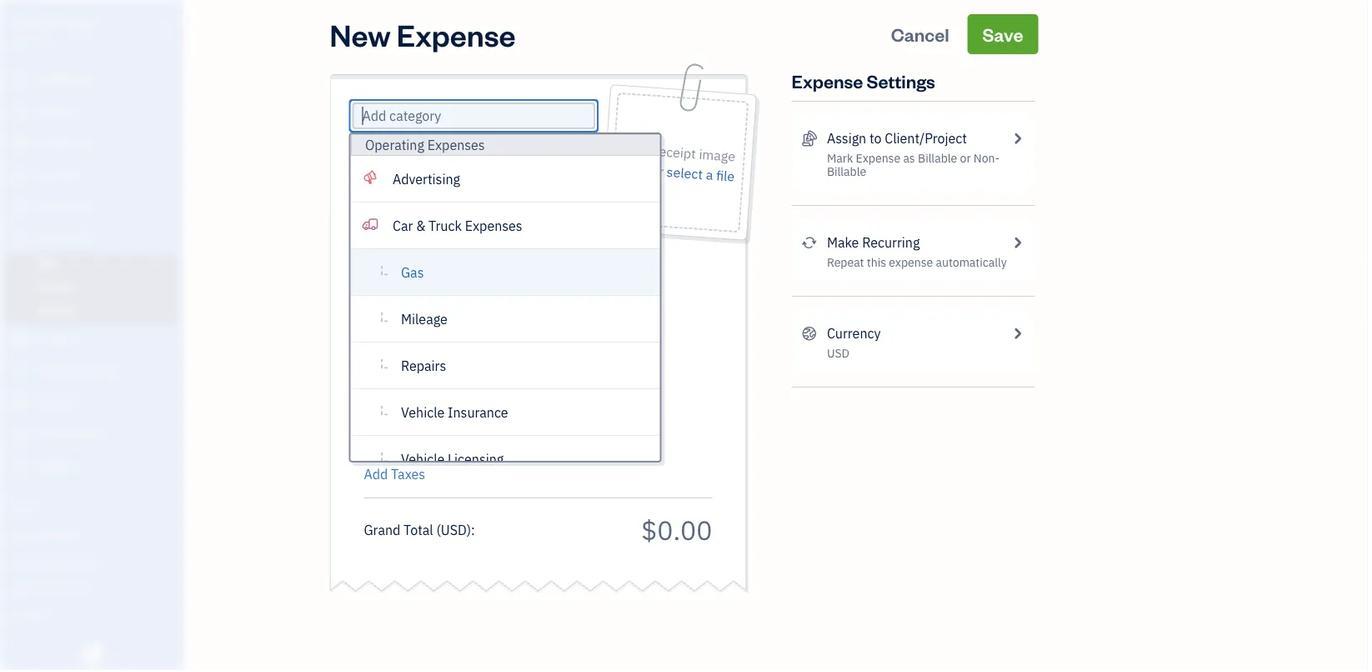 Task type: vqa. For each thing, say whether or not it's contained in the screenshot.
the leftmost the Bank
no



Task type: describe. For each thing, give the bounding box(es) containing it.
owner
[[13, 33, 44, 47]]

settings image
[[13, 608, 178, 621]]

grand total ( usd ):
[[364, 521, 475, 539]]

items and services image
[[13, 555, 178, 568]]

vehicle for vehicle insurance
[[401, 404, 444, 421]]

report image
[[11, 459, 31, 475]]

vehicle insurance
[[401, 404, 508, 421]]

grand
[[364, 521, 401, 539]]

select
[[666, 163, 704, 183]]

assign
[[827, 130, 867, 147]]

mark expense as billable or non- billable
[[827, 151, 1000, 179]]

assign to client/project
[[827, 130, 967, 147]]

repeat this expense automatically
[[827, 255, 1007, 270]]

select a file
[[666, 163, 735, 185]]

to
[[870, 130, 882, 147]]

add
[[364, 466, 388, 483]]

new
[[330, 14, 391, 54]]

expense for mark expense as billable or non- billable
[[856, 151, 901, 166]]

estimate image
[[11, 136, 31, 153]]

invoice image
[[11, 168, 31, 184]]

Amount (USD) text field
[[641, 512, 713, 547]]

car
[[392, 217, 413, 234]]

client image
[[11, 104, 31, 121]]

a
[[705, 166, 714, 184]]

gas
[[401, 264, 424, 281]]

operating expenses
[[365, 136, 485, 154]]

team members image
[[13, 528, 178, 541]]

expense
[[889, 255, 933, 270]]

0 horizontal spatial usd
[[441, 521, 467, 539]]

bank connections image
[[13, 581, 178, 595]]

licensing
[[447, 450, 503, 468]]

Description text field
[[356, 253, 704, 453]]

list box containing operating expenses
[[351, 134, 660, 483]]

save button
[[968, 14, 1039, 54]]

truck
[[428, 217, 461, 234]]

chevronright image
[[1010, 128, 1025, 148]]

chevronright image for make recurring
[[1010, 233, 1025, 253]]

or for drag receipt image here or
[[651, 162, 664, 180]]

new expense
[[330, 14, 516, 54]]

cancel
[[891, 22, 950, 46]]

receipt
[[654, 142, 697, 163]]

file
[[716, 167, 735, 185]]

mileage
[[401, 310, 447, 328]]

or for mark expense as billable or non- billable
[[960, 151, 971, 166]]

Category text field
[[362, 106, 505, 126]]

add taxes button
[[364, 464, 425, 485]]

main element
[[0, 0, 225, 670]]

expense settings
[[792, 69, 935, 93]]

1 horizontal spatial usd
[[827, 346, 850, 361]]

non-
[[974, 151, 1000, 166]]

1 horizontal spatial billable
[[918, 151, 958, 166]]

image
[[699, 145, 736, 165]]

timer image
[[11, 364, 31, 380]]

recurring
[[862, 234, 920, 251]]



Task type: locate. For each thing, give the bounding box(es) containing it.
Date in MM/DD/YYYY format text field
[[364, 147, 472, 165]]

select a file button
[[666, 162, 735, 187]]

repeat
[[827, 255, 864, 270]]

usd
[[827, 346, 850, 361], [441, 521, 467, 539]]

settings
[[867, 69, 935, 93]]

expenses down category text box
[[427, 136, 485, 154]]

or left non-
[[960, 151, 971, 166]]

repairs
[[401, 357, 446, 374]]

dashboard image
[[11, 73, 31, 89]]

expenses right truck
[[465, 217, 522, 234]]

vehicle down repairs on the left of the page
[[401, 404, 444, 421]]

save
[[983, 22, 1024, 46]]

add taxes
[[364, 466, 425, 483]]

client/project
[[885, 130, 967, 147]]

0 horizontal spatial or
[[651, 162, 664, 180]]

or inside mark expense as billable or non- billable
[[960, 151, 971, 166]]

vehicle
[[401, 404, 444, 421], [401, 450, 444, 468]]

apps image
[[13, 501, 178, 515]]

advertising
[[392, 170, 460, 188]]

0 vertical spatial expenses
[[427, 136, 485, 154]]

billable
[[918, 151, 958, 166], [827, 164, 867, 179]]

or
[[960, 151, 971, 166], [651, 162, 664, 180]]

expense
[[397, 14, 516, 54], [792, 69, 863, 93], [856, 151, 901, 166]]

billable down 'assign'
[[827, 164, 867, 179]]

0 vertical spatial usd
[[827, 346, 850, 361]]

drag receipt image here or
[[621, 140, 736, 180]]

0 vertical spatial expense
[[397, 14, 516, 54]]

1 vehicle from the top
[[401, 404, 444, 421]]

ruby oranges owner
[[13, 15, 98, 47]]

operating
[[365, 136, 424, 154]]

drag
[[623, 140, 652, 159]]

here
[[621, 160, 649, 179]]

expensesrebilling image
[[802, 128, 817, 148]]

1 vertical spatial chevronright image
[[1010, 324, 1025, 344]]

as
[[903, 151, 915, 166]]

or right here at the left of the page
[[651, 162, 664, 180]]

2 chevronright image from the top
[[1010, 324, 1025, 344]]

currencyandlanguage image
[[802, 324, 817, 344]]

cancel button
[[876, 14, 965, 54]]

oranges
[[48, 15, 98, 32]]

0 vertical spatial chevronright image
[[1010, 233, 1025, 253]]

0 vertical spatial vehicle
[[401, 404, 444, 421]]

ruby
[[13, 15, 44, 32]]

vehicle for vehicle licensing
[[401, 450, 444, 468]]

1 vertical spatial usd
[[441, 521, 467, 539]]

expense for new expense
[[397, 14, 516, 54]]

freshbooks image
[[78, 644, 105, 664]]

vehicle licensing
[[401, 450, 503, 468]]

expenses
[[427, 136, 485, 154], [465, 217, 522, 234]]

(
[[437, 521, 441, 539]]

list box
[[351, 134, 660, 483]]

payment image
[[11, 199, 31, 216]]

2 vehicle from the top
[[401, 450, 444, 468]]

car & truck expenses
[[392, 217, 522, 234]]

1 vertical spatial vehicle
[[401, 450, 444, 468]]

total
[[404, 521, 433, 539]]

vehicle right "add"
[[401, 450, 444, 468]]

or inside drag receipt image here or
[[651, 162, 664, 180]]

usd down currency
[[827, 346, 850, 361]]

this
[[867, 255, 886, 270]]

1 chevronright image from the top
[[1010, 233, 1025, 253]]

insurance
[[447, 404, 508, 421]]

&
[[416, 217, 425, 234]]

0 horizontal spatial billable
[[827, 164, 867, 179]]

automatically
[[936, 255, 1007, 270]]

refresh image
[[802, 233, 817, 253]]

taxes
[[391, 466, 425, 483]]

currency
[[827, 325, 881, 342]]

make recurring
[[827, 234, 920, 251]]

1 horizontal spatial or
[[960, 151, 971, 166]]

expense image
[[11, 231, 31, 248]]

make
[[827, 234, 859, 251]]

):
[[467, 521, 475, 539]]

mark
[[827, 151, 853, 166]]

usd right total
[[441, 521, 467, 539]]

1 vertical spatial expenses
[[465, 217, 522, 234]]

chevronright image
[[1010, 233, 1025, 253], [1010, 324, 1025, 344]]

chevronright image for currency
[[1010, 324, 1025, 344]]

money image
[[11, 395, 31, 412]]

expense inside mark expense as billable or non- billable
[[856, 151, 901, 166]]

billable down client/project
[[918, 151, 958, 166]]

project image
[[11, 332, 31, 349]]

chart image
[[11, 427, 31, 444]]

1 vertical spatial expense
[[792, 69, 863, 93]]

2 vertical spatial expense
[[856, 151, 901, 166]]



